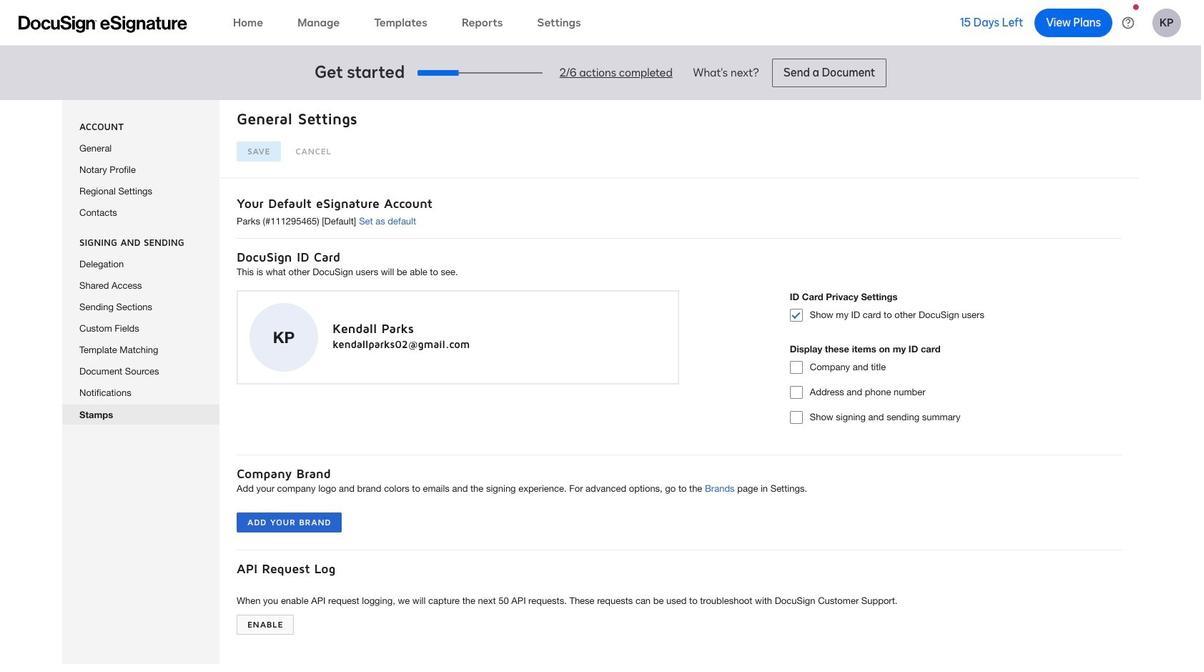 Task type: vqa. For each thing, say whether or not it's contained in the screenshot.
Upload or change your profile image
yes



Task type: locate. For each thing, give the bounding box(es) containing it.
upload or change your profile image image
[[273, 326, 295, 349]]

docusign esignature image
[[19, 15, 187, 33]]



